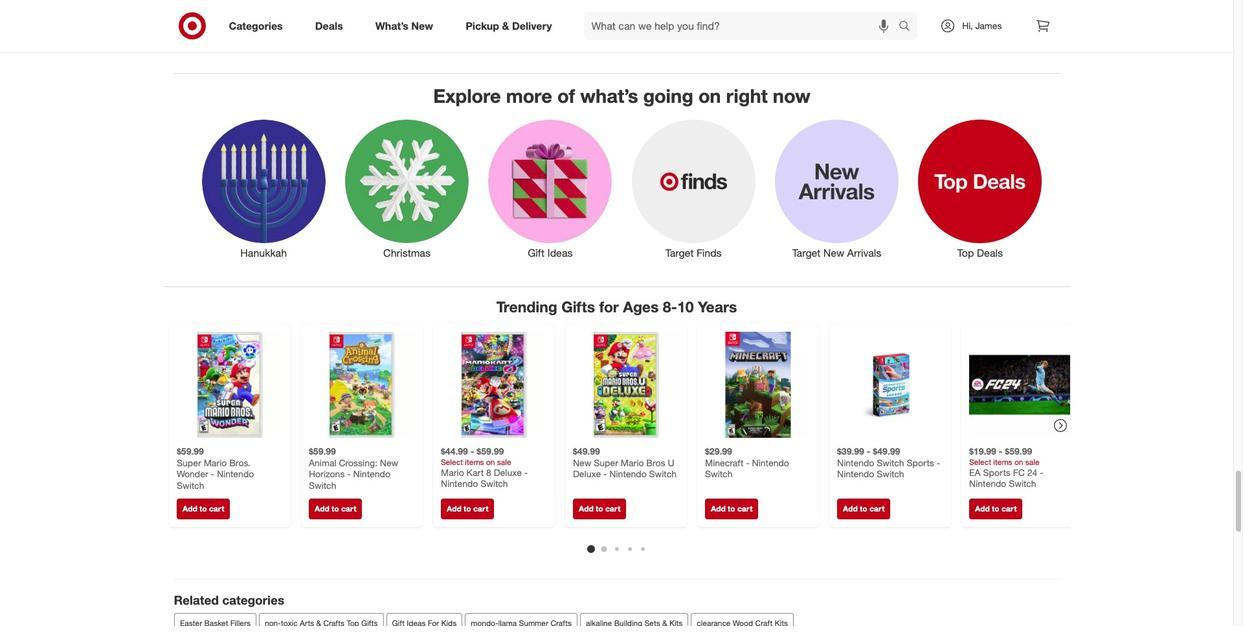 Task type: locate. For each thing, give the bounding box(es) containing it.
1 horizontal spatial select
[[969, 457, 991, 467]]

2 select from the left
[[969, 457, 991, 467]]

0 horizontal spatial select
[[441, 457, 463, 467]]

cart down "$39.99 - $49.99 nintendo switch sports - nintendo switch"
[[869, 504, 885, 514]]

for
[[599, 298, 619, 316]]

switch inside $59.99 animal crossing: new horizons - nintendo switch
[[309, 480, 336, 491]]

bros.
[[229, 457, 250, 468]]

$49.99
[[573, 446, 600, 457], [873, 446, 900, 457]]

1 target from the left
[[666, 247, 694, 260]]

1 add to cart from the left
[[182, 504, 224, 514]]

select down the $19.99
[[969, 457, 991, 467]]

to for mario kart 8 deluxe - nintendo switch
[[463, 504, 471, 514]]

5 cart from the left
[[737, 504, 752, 514]]

2 cart from the left
[[341, 504, 356, 514]]

1 horizontal spatial sale
[[1025, 457, 1039, 467]]

$59.99 up 8
[[477, 446, 504, 457]]

sports
[[907, 457, 934, 468], [983, 467, 1011, 478]]

minecraft
[[705, 457, 743, 468]]

1 cart from the left
[[209, 504, 224, 514]]

$59.99 up "fc"
[[1005, 446, 1032, 457]]

4 to from the left
[[596, 504, 603, 514]]

2 to from the left
[[331, 504, 339, 514]]

new inside $49.99 new super mario bros u deluxe - nintendo switch
[[573, 457, 591, 468]]

2 sale from the left
[[1025, 457, 1039, 467]]

4 add from the left
[[579, 504, 593, 514]]

0 horizontal spatial $49.99
[[573, 446, 600, 457]]

items inside $44.99 - $59.99 select items on sale mario kart 8 deluxe - nintendo switch
[[465, 457, 484, 467]]

add to cart button down $49.99 new super mario bros u deluxe - nintendo switch
[[573, 499, 626, 520]]

super left bros
[[594, 457, 618, 468]]

add to cart down minecraft
[[711, 504, 752, 514]]

delivery
[[512, 19, 552, 32]]

to down $49.99 new super mario bros u deluxe - nintendo switch
[[596, 504, 603, 514]]

super inside $59.99 super mario bros. wonder - nintendo switch
[[176, 457, 201, 468]]

to down the wonder
[[199, 504, 207, 514]]

target left the finds
[[666, 247, 694, 260]]

cart down $49.99 new super mario bros u deluxe - nintendo switch
[[605, 504, 620, 514]]

6 cart from the left
[[869, 504, 885, 514]]

2 super from the left
[[594, 457, 618, 468]]

add down $39.99
[[843, 504, 858, 514]]

switch inside $44.99 - $59.99 select items on sale mario kart 8 deluxe - nintendo switch
[[480, 479, 508, 490]]

add
[[182, 504, 197, 514], [314, 504, 329, 514], [447, 504, 461, 514], [579, 504, 593, 514], [711, 504, 726, 514], [843, 504, 858, 514], [975, 504, 990, 514]]

10
[[677, 298, 694, 316]]

search
[[893, 20, 924, 33]]

add to cart down kart
[[447, 504, 488, 514]]

add down horizons
[[314, 504, 329, 514]]

add to cart down ea
[[975, 504, 1017, 514]]

pickup
[[466, 19, 499, 32]]

4 $59.99 from the left
[[1005, 446, 1032, 457]]

to for minecraft - nintendo switch
[[728, 504, 735, 514]]

more
[[506, 84, 552, 107]]

deals link
[[304, 12, 359, 40]]

super up the wonder
[[176, 457, 201, 468]]

arrivals
[[847, 247, 882, 260]]

switch
[[877, 457, 904, 468], [649, 469, 676, 480], [705, 469, 732, 480], [877, 469, 904, 480], [480, 479, 508, 490], [1009, 479, 1036, 490], [176, 480, 204, 491], [309, 480, 336, 491]]

add to cart for $59.99 super mario bros. wonder - nintendo switch
[[182, 504, 224, 514]]

1 horizontal spatial deals
[[977, 247, 1003, 260]]

sports right ea
[[983, 467, 1011, 478]]

nintendo inside $59.99 animal crossing: new horizons - nintendo switch
[[353, 469, 390, 480]]

add down $44.99 - $59.99 select items on sale mario kart 8 deluxe - nintendo switch
[[447, 504, 461, 514]]

add to cart down "$39.99 - $49.99 nintendo switch sports - nintendo switch"
[[843, 504, 885, 514]]

explore more of what's going on right now
[[433, 84, 811, 107]]

deluxe
[[494, 467, 522, 478], [573, 469, 601, 480]]

What can we help you find? suggestions appear below search field
[[584, 12, 902, 40]]

switch inside $49.99 new super mario bros u deluxe - nintendo switch
[[649, 469, 676, 480]]

0 horizontal spatial super
[[176, 457, 201, 468]]

0 horizontal spatial on
[[486, 457, 495, 467]]

6 to from the left
[[860, 504, 867, 514]]

5 add to cart button from the left
[[705, 499, 758, 520]]

target new arrivals link
[[765, 117, 909, 261]]

0 horizontal spatial items
[[465, 457, 484, 467]]

add to cart
[[182, 504, 224, 514], [314, 504, 356, 514], [447, 504, 488, 514], [579, 504, 620, 514], [711, 504, 752, 514], [843, 504, 885, 514], [975, 504, 1017, 514]]

select inside $19.99 - $59.99 select items on sale ea sports fc 24 - nintendo switch
[[969, 457, 991, 467]]

target
[[666, 247, 694, 260], [792, 247, 821, 260]]

new for target
[[824, 247, 845, 260]]

related categories
[[174, 593, 284, 608]]

add down the wonder
[[182, 504, 197, 514]]

to down "$39.99 - $49.99 nintendo switch sports - nintendo switch"
[[860, 504, 867, 514]]

add down minecraft
[[711, 504, 726, 514]]

7 add from the left
[[975, 504, 990, 514]]

1 $49.99 from the left
[[573, 446, 600, 457]]

on inside $44.99 - $59.99 select items on sale mario kart 8 deluxe - nintendo switch
[[486, 457, 495, 467]]

super mario bros. wonder - nintendo switch image
[[176, 332, 283, 438], [176, 332, 283, 438]]

2 add to cart button from the left
[[309, 499, 362, 520]]

on right kart
[[486, 457, 495, 467]]

2 horizontal spatial on
[[1014, 457, 1023, 467]]

3 add to cart from the left
[[447, 504, 488, 514]]

mario inside $59.99 super mario bros. wonder - nintendo switch
[[203, 457, 227, 468]]

new inside $59.99 animal crossing: new horizons - nintendo switch
[[380, 457, 398, 468]]

add to cart button down horizons
[[309, 499, 362, 520]]

on for now
[[699, 84, 721, 107]]

mario left bros
[[621, 457, 644, 468]]

nintendo inside $19.99 - $59.99 select items on sale ea sports fc 24 - nintendo switch
[[969, 479, 1006, 490]]

3 to from the left
[[463, 504, 471, 514]]

sale right 8
[[497, 457, 511, 467]]

1 super from the left
[[176, 457, 201, 468]]

cart for mario kart 8 deluxe - nintendo switch
[[473, 504, 488, 514]]

cart for animal crossing: new horizons - nintendo switch
[[341, 504, 356, 514]]

add to cart button for ea sports fc 24 - nintendo switch
[[969, 499, 1023, 520]]

deals
[[315, 19, 343, 32], [977, 247, 1003, 260]]

1 horizontal spatial sports
[[983, 467, 1011, 478]]

ideas
[[548, 247, 573, 260]]

deals left what's
[[315, 19, 343, 32]]

sale
[[497, 457, 511, 467], [1025, 457, 1039, 467]]

0 horizontal spatial deals
[[315, 19, 343, 32]]

4 add to cart from the left
[[579, 504, 620, 514]]

3 add from the left
[[447, 504, 461, 514]]

christmas
[[383, 247, 431, 260]]

to down kart
[[463, 504, 471, 514]]

$19.99
[[969, 446, 996, 457]]

ages
[[623, 298, 659, 316]]

7 add to cart from the left
[[975, 504, 1017, 514]]

to down horizons
[[331, 504, 339, 514]]

$59.99
[[176, 446, 204, 457], [309, 446, 336, 457], [477, 446, 504, 457], [1005, 446, 1032, 457]]

on left '24'
[[1014, 457, 1023, 467]]

add to cart button down "$39.99 - $49.99 nintendo switch sports - nintendo switch"
[[837, 499, 890, 520]]

new super mario bros u deluxe - nintendo switch image
[[573, 332, 679, 438], [573, 332, 679, 438]]

5 add to cart from the left
[[711, 504, 752, 514]]

$49.99 new super mario bros u deluxe - nintendo switch
[[573, 446, 676, 480]]

add to cart down horizons
[[314, 504, 356, 514]]

$59.99 inside $59.99 super mario bros. wonder - nintendo switch
[[176, 446, 204, 457]]

1 to from the left
[[199, 504, 207, 514]]

$59.99 inside $19.99 - $59.99 select items on sale ea sports fc 24 - nintendo switch
[[1005, 446, 1032, 457]]

- inside $49.99 new super mario bros u deluxe - nintendo switch
[[603, 469, 607, 480]]

to down $19.99 - $59.99 select items on sale ea sports fc 24 - nintendo switch
[[992, 504, 999, 514]]

sale for $19.99 - $59.99
[[1025, 457, 1039, 467]]

0 horizontal spatial sports
[[907, 457, 934, 468]]

2 add to cart from the left
[[314, 504, 356, 514]]

new
[[411, 19, 433, 32], [824, 247, 845, 260], [380, 457, 398, 468], [573, 457, 591, 468]]

ea sports fc 24 - nintendo switch image
[[969, 332, 1075, 438], [969, 332, 1075, 438]]

to for nintendo switch sports - nintendo switch
[[860, 504, 867, 514]]

3 cart from the left
[[473, 504, 488, 514]]

on
[[699, 84, 721, 107], [486, 457, 495, 467], [1014, 457, 1023, 467]]

mario left bros.
[[203, 457, 227, 468]]

target left arrivals at top right
[[792, 247, 821, 260]]

pickup & delivery
[[466, 19, 552, 32]]

add to cart button for new super mario bros u deluxe - nintendo switch
[[573, 499, 626, 520]]

1 horizontal spatial mario
[[441, 467, 464, 478]]

sale for $44.99 - $59.99
[[497, 457, 511, 467]]

1 add to cart button from the left
[[176, 499, 230, 520]]

on inside $19.99 - $59.99 select items on sale ea sports fc 24 - nintendo switch
[[1014, 457, 1023, 467]]

4 add to cart button from the left
[[573, 499, 626, 520]]

minecraft - nintendo switch image
[[705, 332, 811, 438], [705, 332, 811, 438]]

1 horizontal spatial target
[[792, 247, 821, 260]]

animal crossing: new horizons - nintendo switch image
[[309, 332, 415, 438], [309, 332, 415, 438]]

target for target new arrivals
[[792, 247, 821, 260]]

add to cart button down the wonder
[[176, 499, 230, 520]]

5 to from the left
[[728, 504, 735, 514]]

cart
[[209, 504, 224, 514], [341, 504, 356, 514], [473, 504, 488, 514], [605, 504, 620, 514], [737, 504, 752, 514], [869, 504, 885, 514], [1002, 504, 1017, 514]]

3 add to cart button from the left
[[441, 499, 494, 520]]

5 add from the left
[[711, 504, 726, 514]]

-
[[470, 446, 474, 457], [867, 446, 870, 457], [999, 446, 1003, 457], [746, 457, 749, 468], [937, 457, 940, 468], [524, 467, 528, 478], [1040, 467, 1043, 478], [211, 469, 214, 480], [347, 469, 351, 480], [603, 469, 607, 480]]

target inside "link"
[[666, 247, 694, 260]]

2 items from the left
[[993, 457, 1012, 467]]

1 horizontal spatial super
[[594, 457, 618, 468]]

cart down $59.99 super mario bros. wonder - nintendo switch
[[209, 504, 224, 514]]

2 target from the left
[[792, 247, 821, 260]]

nintendo
[[752, 457, 789, 468], [837, 457, 874, 468], [217, 469, 254, 480], [353, 469, 390, 480], [609, 469, 646, 480], [837, 469, 874, 480], [441, 479, 478, 490], [969, 479, 1006, 490]]

0 horizontal spatial target
[[666, 247, 694, 260]]

cart down $29.99 minecraft - nintendo switch in the right bottom of the page
[[737, 504, 752, 514]]

target for target finds
[[666, 247, 694, 260]]

to down minecraft
[[728, 504, 735, 514]]

6 add to cart button from the left
[[837, 499, 890, 520]]

add down $49.99 new super mario bros u deluxe - nintendo switch
[[579, 504, 593, 514]]

select
[[441, 457, 463, 467], [969, 457, 991, 467]]

2 horizontal spatial mario
[[621, 457, 644, 468]]

0 horizontal spatial mario
[[203, 457, 227, 468]]

add to cart button for nintendo switch sports - nintendo switch
[[837, 499, 890, 520]]

cart down $59.99 animal crossing: new horizons - nintendo switch
[[341, 504, 356, 514]]

- inside $59.99 animal crossing: new horizons - nintendo switch
[[347, 469, 351, 480]]

2 add from the left
[[314, 504, 329, 514]]

3 $59.99 from the left
[[477, 446, 504, 457]]

mario
[[203, 457, 227, 468], [621, 457, 644, 468], [441, 467, 464, 478]]

$49.99 inside "$39.99 - $49.99 nintendo switch sports - nintendo switch"
[[873, 446, 900, 457]]

nintendo inside $49.99 new super mario bros u deluxe - nintendo switch
[[609, 469, 646, 480]]

right
[[726, 84, 768, 107]]

1 horizontal spatial items
[[993, 457, 1012, 467]]

sale right "fc"
[[1025, 457, 1039, 467]]

items
[[465, 457, 484, 467], [993, 457, 1012, 467]]

add for $19.99 - $59.99 select items on sale ea sports fc 24 - nintendo switch
[[975, 504, 990, 514]]

cart for super mario bros. wonder - nintendo switch
[[209, 504, 224, 514]]

$29.99 minecraft - nintendo switch
[[705, 446, 789, 480]]

of
[[558, 84, 575, 107]]

1 select from the left
[[441, 457, 463, 467]]

$44.99 - $59.99 select items on sale mario kart 8 deluxe - nintendo switch
[[441, 446, 528, 490]]

$19.99 - $59.99 select items on sale ea sports fc 24 - nintendo switch
[[969, 446, 1043, 490]]

add for $44.99 - $59.99 select items on sale mario kart 8 deluxe - nintendo switch
[[447, 504, 461, 514]]

1 horizontal spatial deluxe
[[573, 469, 601, 480]]

0 horizontal spatial deluxe
[[494, 467, 522, 478]]

cart down "fc"
[[1002, 504, 1017, 514]]

6 add from the left
[[843, 504, 858, 514]]

select inside $44.99 - $59.99 select items on sale mario kart 8 deluxe - nintendo switch
[[441, 457, 463, 467]]

explore
[[433, 84, 501, 107]]

$59.99 up the wonder
[[176, 446, 204, 457]]

items inside $19.99 - $59.99 select items on sale ea sports fc 24 - nintendo switch
[[993, 457, 1012, 467]]

to
[[199, 504, 207, 514], [331, 504, 339, 514], [463, 504, 471, 514], [596, 504, 603, 514], [728, 504, 735, 514], [860, 504, 867, 514], [992, 504, 999, 514]]

1 $59.99 from the left
[[176, 446, 204, 457]]

on left the right
[[699, 84, 721, 107]]

add to cart down $49.99 new super mario bros u deluxe - nintendo switch
[[579, 504, 620, 514]]

items left 8
[[465, 457, 484, 467]]

on for ea
[[1014, 457, 1023, 467]]

sale inside $44.99 - $59.99 select items on sale mario kart 8 deluxe - nintendo switch
[[497, 457, 511, 467]]

add down ea
[[975, 504, 990, 514]]

1 add from the left
[[182, 504, 197, 514]]

items left "fc"
[[993, 457, 1012, 467]]

add to cart for $49.99 new super mario bros u deluxe - nintendo switch
[[579, 504, 620, 514]]

sports left ea
[[907, 457, 934, 468]]

deals inside 'link'
[[977, 247, 1003, 260]]

mario down $44.99
[[441, 467, 464, 478]]

nintendo switch sports - nintendo switch image
[[837, 332, 943, 438], [837, 332, 943, 438]]

target finds link
[[622, 117, 765, 261]]

4 cart from the left
[[605, 504, 620, 514]]

7 cart from the left
[[1002, 504, 1017, 514]]

add to cart button
[[176, 499, 230, 520], [309, 499, 362, 520], [441, 499, 494, 520], [573, 499, 626, 520], [705, 499, 758, 520], [837, 499, 890, 520], [969, 499, 1023, 520]]

1 horizontal spatial on
[[699, 84, 721, 107]]

1 horizontal spatial $49.99
[[873, 446, 900, 457]]

what's new
[[375, 19, 433, 32]]

cart down kart
[[473, 504, 488, 514]]

super inside $49.99 new super mario bros u deluxe - nintendo switch
[[594, 457, 618, 468]]

target finds
[[666, 247, 722, 260]]

$59.99 up animal
[[309, 446, 336, 457]]

gift
[[528, 247, 545, 260]]

mario kart 8 deluxe - nintendo switch image
[[441, 332, 547, 438], [441, 332, 547, 438]]

new for what's
[[411, 19, 433, 32]]

ea
[[969, 467, 981, 478]]

2 $59.99 from the left
[[309, 446, 336, 457]]

6 add to cart from the left
[[843, 504, 885, 514]]

james
[[976, 20, 1002, 31]]

super
[[176, 457, 201, 468], [594, 457, 618, 468]]

what's
[[580, 84, 638, 107]]

0 horizontal spatial sale
[[497, 457, 511, 467]]

1 vertical spatial deals
[[977, 247, 1003, 260]]

1 items from the left
[[465, 457, 484, 467]]

add to cart button down kart
[[441, 499, 494, 520]]

items for $19.99
[[993, 457, 1012, 467]]

1 sale from the left
[[497, 457, 511, 467]]

add to cart button down minecraft
[[705, 499, 758, 520]]

add to cart down the wonder
[[182, 504, 224, 514]]

switch inside $29.99 minecraft - nintendo switch
[[705, 469, 732, 480]]

select down $44.99
[[441, 457, 463, 467]]

bros
[[646, 457, 665, 468]]

add to cart button down ea
[[969, 499, 1023, 520]]

new for $49.99
[[573, 457, 591, 468]]

7 add to cart button from the left
[[969, 499, 1023, 520]]

top deals link
[[909, 117, 1052, 261]]

2 $49.99 from the left
[[873, 446, 900, 457]]

categories
[[229, 19, 283, 32]]

7 to from the left
[[992, 504, 999, 514]]

sale inside $19.99 - $59.99 select items on sale ea sports fc 24 - nintendo switch
[[1025, 457, 1039, 467]]

nintendo inside $59.99 super mario bros. wonder - nintendo switch
[[217, 469, 254, 480]]

horizons
[[309, 469, 344, 480]]

deals right the top
[[977, 247, 1003, 260]]



Task type: vqa. For each thing, say whether or not it's contained in the screenshot.


Task type: describe. For each thing, give the bounding box(es) containing it.
cart for minecraft - nintendo switch
[[737, 504, 752, 514]]

items for $44.99
[[465, 457, 484, 467]]

select for ea
[[969, 457, 991, 467]]

u
[[668, 457, 674, 468]]

$59.99 inside $59.99 animal crossing: new horizons - nintendo switch
[[309, 446, 336, 457]]

24
[[1027, 467, 1037, 478]]

kart
[[466, 467, 484, 478]]

$49.99 inside $49.99 new super mario bros u deluxe - nintendo switch
[[573, 446, 600, 457]]

sports inside $19.99 - $59.99 select items on sale ea sports fc 24 - nintendo switch
[[983, 467, 1011, 478]]

$39.99
[[837, 446, 864, 457]]

gift ideas link
[[479, 117, 622, 261]]

add to cart for $44.99 - $59.99 select items on sale mario kart 8 deluxe - nintendo switch
[[447, 504, 488, 514]]

to for animal crossing: new horizons - nintendo switch
[[331, 504, 339, 514]]

hi, james
[[963, 20, 1002, 31]]

add to cart for $19.99 - $59.99 select items on sale ea sports fc 24 - nintendo switch
[[975, 504, 1017, 514]]

switch inside $19.99 - $59.99 select items on sale ea sports fc 24 - nintendo switch
[[1009, 479, 1036, 490]]

gifts
[[562, 298, 595, 316]]

add to cart button for animal crossing: new horizons - nintendo switch
[[309, 499, 362, 520]]

add for $59.99 animal crossing: new horizons - nintendo switch
[[314, 504, 329, 514]]

hanukkah link
[[192, 117, 335, 261]]

add to cart for $39.99 - $49.99 nintendo switch sports - nintendo switch
[[843, 504, 885, 514]]

christmas link
[[335, 117, 479, 261]]

categories
[[222, 593, 284, 608]]

sports inside "$39.99 - $49.99 nintendo switch sports - nintendo switch"
[[907, 457, 934, 468]]

now
[[773, 84, 811, 107]]

top
[[958, 247, 974, 260]]

&
[[502, 19, 509, 32]]

$59.99 inside $44.99 - $59.99 select items on sale mario kart 8 deluxe - nintendo switch
[[477, 446, 504, 457]]

nintendo inside $29.99 minecraft - nintendo switch
[[752, 457, 789, 468]]

categories link
[[218, 12, 299, 40]]

mario inside $44.99 - $59.99 select items on sale mario kart 8 deluxe - nintendo switch
[[441, 467, 464, 478]]

add to cart button for minecraft - nintendo switch
[[705, 499, 758, 520]]

deluxe inside $44.99 - $59.99 select items on sale mario kart 8 deluxe - nintendo switch
[[494, 467, 522, 478]]

going
[[643, 84, 694, 107]]

$29.99
[[705, 446, 732, 457]]

8-
[[663, 298, 677, 316]]

to for ea sports fc 24 - nintendo switch
[[992, 504, 999, 514]]

cart for nintendo switch sports - nintendo switch
[[869, 504, 885, 514]]

$44.99
[[441, 446, 468, 457]]

animal
[[309, 457, 336, 468]]

add to cart button for mario kart 8 deluxe - nintendo switch
[[441, 499, 494, 520]]

trending
[[496, 298, 558, 316]]

what's new link
[[364, 12, 450, 40]]

select for mario
[[441, 457, 463, 467]]

cart for new super mario bros u deluxe - nintendo switch
[[605, 504, 620, 514]]

$59.99 animal crossing: new horizons - nintendo switch
[[309, 446, 398, 491]]

add for $29.99 minecraft - nintendo switch
[[711, 504, 726, 514]]

hanukkah
[[240, 247, 287, 260]]

- inside $59.99 super mario bros. wonder - nintendo switch
[[211, 469, 214, 480]]

years
[[698, 298, 737, 316]]

on for mario
[[486, 457, 495, 467]]

$39.99 - $49.99 nintendo switch sports - nintendo switch
[[837, 446, 940, 480]]

to for super mario bros. wonder - nintendo switch
[[199, 504, 207, 514]]

trending gifts for ages 8-10 years
[[496, 298, 737, 316]]

wonder
[[176, 469, 208, 480]]

nintendo inside $44.99 - $59.99 select items on sale mario kart 8 deluxe - nintendo switch
[[441, 479, 478, 490]]

add to cart for $29.99 minecraft - nintendo switch
[[711, 504, 752, 514]]

hi,
[[963, 20, 973, 31]]

related
[[174, 593, 219, 608]]

mario inside $49.99 new super mario bros u deluxe - nintendo switch
[[621, 457, 644, 468]]

add to cart for $59.99 animal crossing: new horizons - nintendo switch
[[314, 504, 356, 514]]

search button
[[893, 12, 924, 43]]

to for new super mario bros u deluxe - nintendo switch
[[596, 504, 603, 514]]

0 vertical spatial deals
[[315, 19, 343, 32]]

add for $59.99 super mario bros. wonder - nintendo switch
[[182, 504, 197, 514]]

crossing:
[[339, 457, 377, 468]]

add to cart button for super mario bros. wonder - nintendo switch
[[176, 499, 230, 520]]

fc
[[1013, 467, 1025, 478]]

pickup & delivery link
[[455, 12, 568, 40]]

switch inside $59.99 super mario bros. wonder - nintendo switch
[[176, 480, 204, 491]]

$59.99 super mario bros. wonder - nintendo switch
[[176, 446, 254, 491]]

deluxe inside $49.99 new super mario bros u deluxe - nintendo switch
[[573, 469, 601, 480]]

target new arrivals
[[792, 247, 882, 260]]

- inside $29.99 minecraft - nintendo switch
[[746, 457, 749, 468]]

add for $49.99 new super mario bros u deluxe - nintendo switch
[[579, 504, 593, 514]]

8
[[486, 467, 491, 478]]

add for $39.99 - $49.99 nintendo switch sports - nintendo switch
[[843, 504, 858, 514]]

gift ideas
[[528, 247, 573, 260]]

cart for ea sports fc 24 - nintendo switch
[[1002, 504, 1017, 514]]

finds
[[697, 247, 722, 260]]

what's
[[375, 19, 409, 32]]

top deals
[[958, 247, 1003, 260]]



